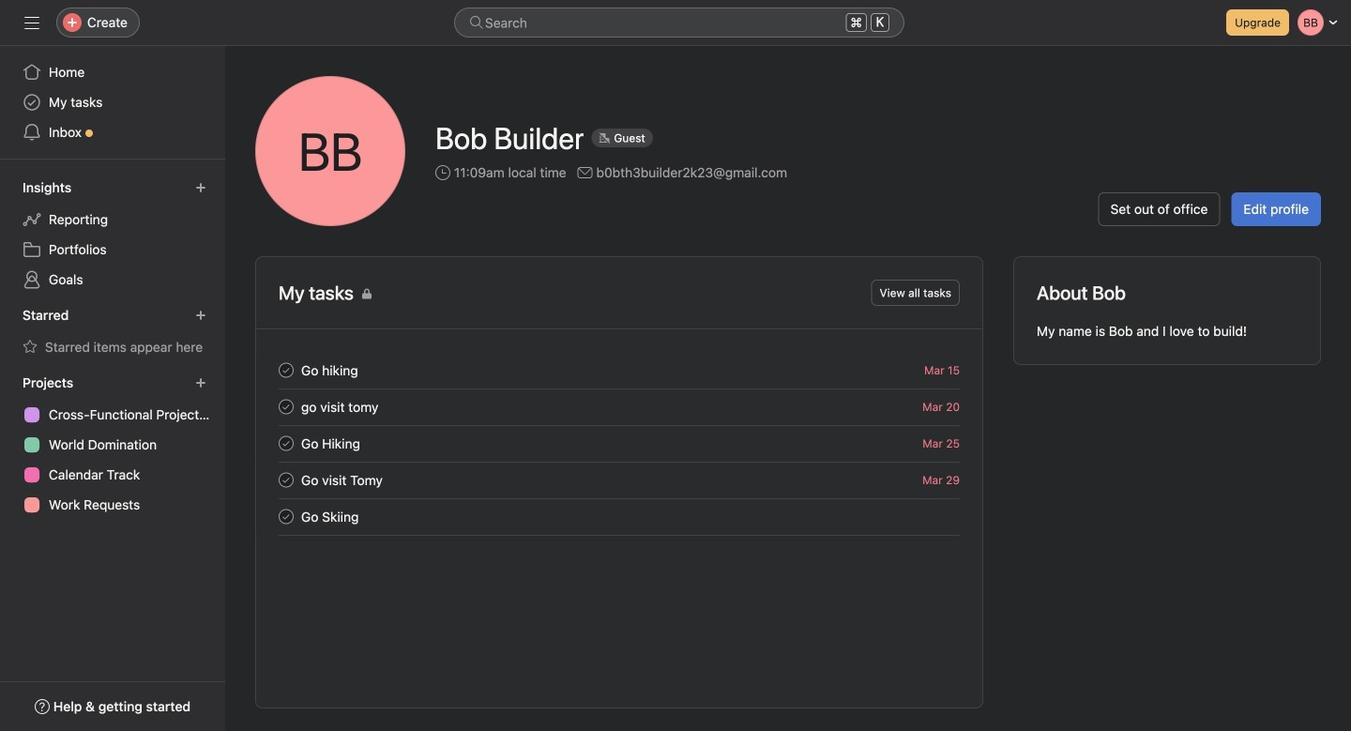Task type: locate. For each thing, give the bounding box(es) containing it.
4 mark complete checkbox from the top
[[275, 505, 298, 528]]

1 vertical spatial mark complete image
[[275, 396, 298, 418]]

3 mark complete image from the top
[[275, 432, 298, 455]]

0 vertical spatial mark complete image
[[275, 359, 298, 382]]

4 list item from the top
[[256, 462, 983, 498]]

0 vertical spatial mark complete image
[[275, 469, 298, 491]]

Mark complete checkbox
[[275, 396, 298, 418]]

1 mark complete image from the top
[[275, 469, 298, 491]]

1 vertical spatial mark complete image
[[275, 505, 298, 528]]

3 mark complete checkbox from the top
[[275, 469, 298, 491]]

2 vertical spatial mark complete image
[[275, 432, 298, 455]]

mark complete image for first mark complete checkbox from the bottom of the page
[[275, 505, 298, 528]]

1 list item from the top
[[256, 352, 983, 389]]

list item
[[256, 352, 983, 389], [256, 389, 983, 425], [256, 425, 983, 462], [256, 462, 983, 498], [256, 498, 983, 535]]

new insights image
[[195, 182, 207, 193]]

2 mark complete image from the top
[[275, 505, 298, 528]]

mark complete image
[[275, 359, 298, 382], [275, 396, 298, 418], [275, 432, 298, 455]]

new project or portfolio image
[[195, 377, 207, 389]]

None field
[[454, 8, 905, 38]]

2 mark complete image from the top
[[275, 396, 298, 418]]

Mark complete checkbox
[[275, 359, 298, 382], [275, 432, 298, 455], [275, 469, 298, 491], [275, 505, 298, 528]]

5 list item from the top
[[256, 498, 983, 535]]

2 mark complete checkbox from the top
[[275, 432, 298, 455]]

mark complete image
[[275, 469, 298, 491], [275, 505, 298, 528]]



Task type: vqa. For each thing, say whether or not it's contained in the screenshot.
fourth List Item from the top's Mark complete option
yes



Task type: describe. For each thing, give the bounding box(es) containing it.
1 mark complete checkbox from the top
[[275, 359, 298, 382]]

mark complete image for third mark complete checkbox
[[275, 469, 298, 491]]

Search tasks, projects, and more text field
[[454, 8, 905, 38]]

3 list item from the top
[[256, 425, 983, 462]]

starred element
[[0, 299, 225, 366]]

global element
[[0, 46, 225, 159]]

add items to starred image
[[195, 310, 207, 321]]

hide sidebar image
[[24, 15, 39, 30]]

projects element
[[0, 366, 225, 524]]

1 mark complete image from the top
[[275, 359, 298, 382]]

insights element
[[0, 171, 225, 299]]

2 list item from the top
[[256, 389, 983, 425]]



